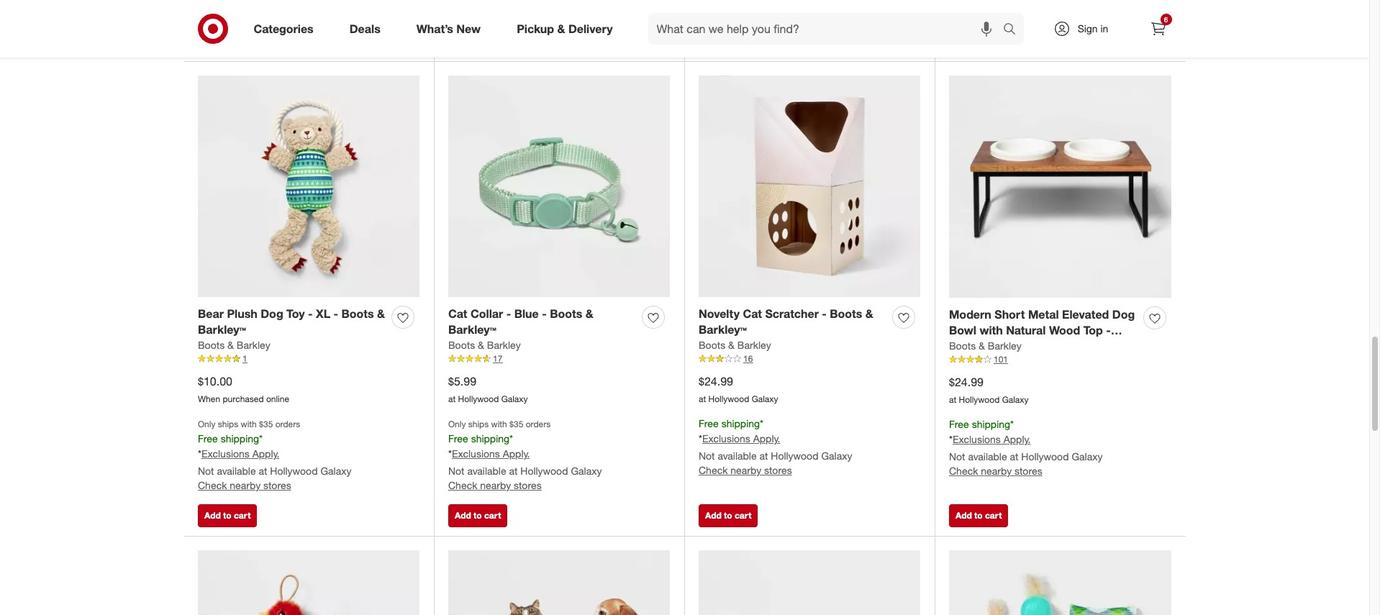 Task type: vqa. For each thing, say whether or not it's contained in the screenshot.
leftmost Only Ships With $35 Orders Free Shipping * * Exclusions Apply. Not Available At Hollywood Galaxy Check Nearby Stores
yes



Task type: locate. For each thing, give the bounding box(es) containing it.
- right blue
[[542, 306, 547, 321]]

& inside novelty cat scratcher - boots & barkley™
[[865, 306, 873, 321]]

pickup & delivery
[[517, 21, 613, 36]]

1 ships from the left
[[218, 419, 238, 430]]

barkley™ down bear
[[198, 323, 246, 337]]

dog right elevated
[[1112, 307, 1135, 321]]

2 horizontal spatial with
[[980, 323, 1003, 338]]

$10.00
[[198, 374, 232, 389]]

ships down $5.99 at hollywood galaxy
[[468, 419, 489, 430]]

orders down online
[[275, 419, 300, 430]]

add to cart button
[[198, 29, 257, 52], [699, 29, 758, 52], [949, 29, 1008, 52], [198, 504, 257, 527], [448, 504, 508, 527], [699, 504, 758, 527], [949, 504, 1008, 527]]

barkley™ down novelty on the right
[[699, 323, 747, 337]]

boots
[[341, 306, 374, 321], [550, 306, 582, 321], [830, 306, 862, 321], [198, 339, 225, 351], [448, 339, 475, 351], [699, 339, 725, 351], [949, 340, 976, 352], [991, 340, 1023, 354]]

boots & barkley link up 16
[[699, 338, 771, 353]]

$24.99 down novelty on the right
[[699, 374, 733, 389]]

fashion bird cat toy - boots & barkley™ image
[[198, 551, 419, 615], [198, 551, 419, 615]]

0 horizontal spatial $24.99
[[699, 374, 733, 389]]

dog
[[261, 306, 283, 321], [1112, 307, 1135, 321]]

only ships with $35 orders free shipping * * exclusions apply. not available at hollywood galaxy check nearby stores
[[198, 419, 351, 492], [448, 419, 602, 492]]

- left xl at left
[[308, 306, 313, 321]]

16
[[743, 354, 753, 364]]

ships down the purchased
[[218, 419, 238, 430]]

17
[[493, 354, 503, 364]]

2 cat from the left
[[743, 306, 762, 321]]

free shipping * * exclusions apply. not available at hollywood galaxy check nearby stores
[[699, 417, 852, 476], [949, 418, 1103, 477]]

What can we help you find? suggestions appear below search field
[[648, 13, 1006, 45]]

boots down novelty on the right
[[699, 339, 725, 351]]

search button
[[996, 13, 1031, 47]]

1 horizontal spatial orders
[[526, 419, 551, 430]]

$35 down $5.99 at hollywood galaxy
[[510, 419, 523, 430]]

stores
[[764, 4, 792, 17], [764, 464, 792, 476], [1015, 465, 1042, 477], [263, 479, 291, 492], [514, 479, 542, 492]]

- right the top
[[1106, 323, 1111, 338]]

1 horizontal spatial $24.99
[[949, 375, 984, 390]]

barkley up "17"
[[487, 339, 521, 351]]

add
[[204, 35, 221, 46], [705, 35, 722, 46], [956, 35, 972, 46], [204, 510, 221, 521], [455, 510, 471, 521], [705, 510, 722, 521], [956, 510, 972, 521]]

$24.99
[[699, 374, 733, 389], [949, 375, 984, 390]]

dog inside the modern short metal elevated dog bowl with natural wood top - black - boots & barkley™
[[1112, 307, 1135, 321]]

2 only ships with $35 orders free shipping * * exclusions apply. not available at hollywood galaxy check nearby stores from the left
[[448, 419, 602, 492]]

boots & barkley link up 101
[[949, 339, 1022, 354]]

0 horizontal spatial with
[[241, 419, 257, 430]]

boots right blue
[[550, 306, 582, 321]]

exclusions apply. button
[[702, 432, 780, 446], [953, 432, 1031, 447], [201, 447, 279, 461], [452, 447, 530, 461]]

2 $35 from the left
[[510, 419, 523, 430]]

boots inside bear plush dog toy - xl - boots & barkley™
[[341, 306, 374, 321]]

bear
[[198, 306, 224, 321]]

$24.99 for modern short metal elevated dog bowl with natural wood top - black - boots & barkley™
[[949, 375, 984, 390]]

$35
[[259, 419, 273, 430], [510, 419, 523, 430]]

0 horizontal spatial only ships with $35 orders free shipping * * exclusions apply. not available at hollywood galaxy check nearby stores
[[198, 419, 351, 492]]

barkley™ inside the modern short metal elevated dog bowl with natural wood top - black - boots & barkley™
[[1037, 340, 1086, 354]]

bear plush dog toy - xl - boots & barkley™ image
[[198, 76, 419, 297], [198, 76, 419, 297]]

free
[[699, 417, 719, 430], [949, 418, 969, 430], [198, 433, 218, 445], [448, 433, 468, 445]]

0 horizontal spatial dog
[[261, 306, 283, 321]]

0 horizontal spatial orders
[[275, 419, 300, 430]]

apply.
[[753, 432, 780, 445], [1004, 433, 1031, 445], [252, 448, 279, 460], [503, 448, 530, 460]]

boots & barkley up 16
[[699, 339, 771, 351]]

orders for $10.00
[[275, 419, 300, 430]]

boots & barkley up 101
[[949, 340, 1022, 352]]

nearby
[[731, 4, 761, 17], [731, 464, 761, 476], [981, 465, 1012, 477], [230, 479, 261, 492], [480, 479, 511, 492]]

boots & barkley
[[198, 339, 270, 351], [448, 339, 521, 351], [699, 339, 771, 351], [949, 340, 1022, 352]]

wood
[[1049, 323, 1080, 338]]

novelty cat scratcher - boots & barkley™ image
[[699, 76, 920, 297], [699, 76, 920, 297]]

what's new link
[[404, 13, 499, 45]]

$5.99
[[448, 374, 476, 389]]

1 horizontal spatial only
[[448, 419, 466, 430]]

sign in link
[[1041, 13, 1131, 45]]

only
[[198, 419, 215, 430], [448, 419, 466, 430]]

1 link
[[198, 353, 419, 365]]

boots & barkley link for cat
[[699, 338, 771, 353]]

add to cart
[[204, 35, 251, 46], [705, 35, 751, 46], [956, 35, 1002, 46], [204, 510, 251, 521], [455, 510, 501, 521], [705, 510, 751, 521], [956, 510, 1002, 521]]

modern short metal elevated dog bowl with natural wood top - black - boots & barkley™ image
[[949, 76, 1171, 298], [949, 76, 1171, 298]]

dog inside bear plush dog toy - xl - boots & barkley™
[[261, 306, 283, 321]]

ships
[[218, 419, 238, 430], [468, 419, 489, 430]]

- right scratcher
[[822, 306, 827, 321]]

plush
[[227, 306, 257, 321]]

shiny dog puffer vest - purple - boots & barkley™ image
[[448, 551, 670, 615], [448, 551, 670, 615]]

boots & barkley link
[[198, 338, 270, 353], [448, 338, 521, 353], [699, 338, 771, 353], [949, 339, 1022, 354]]

1 horizontal spatial ships
[[468, 419, 489, 430]]

boots inside the modern short metal elevated dog bowl with natural wood top - black - boots & barkley™
[[991, 340, 1023, 354]]

top
[[1083, 323, 1103, 338]]

only down $5.99
[[448, 419, 466, 430]]

0 horizontal spatial only
[[198, 419, 215, 430]]

collar
[[471, 306, 503, 321]]

modern short metal elevated dog bowl with natural wood top - black - boots & barkley™
[[949, 307, 1135, 354]]

cat collar - blue - boots & barkley™ link
[[448, 306, 636, 338]]

free shipping * * exclusions apply. not available at hollywood galaxy check nearby stores for with
[[949, 418, 1103, 477]]

boots right scratcher
[[830, 306, 862, 321]]

0 horizontal spatial free shipping * * exclusions apply. not available at hollywood galaxy check nearby stores
[[699, 417, 852, 476]]

barkley™ down wood
[[1037, 340, 1086, 354]]

boots & barkley link up 1
[[198, 338, 270, 353]]

with for cat collar - blue - boots & barkley™
[[491, 419, 507, 430]]

1 only ships with $35 orders free shipping * * exclusions apply. not available at hollywood galaxy check nearby stores from the left
[[198, 419, 351, 492]]

& inside bear plush dog toy - xl - boots & barkley™
[[377, 306, 385, 321]]

$24.99 for novelty cat scratcher - boots & barkley™
[[699, 374, 733, 389]]

check nearby stores
[[699, 4, 792, 17]]

101
[[994, 354, 1008, 365]]

0 horizontal spatial cat
[[448, 306, 467, 321]]

online
[[266, 394, 289, 405]]

with down $5.99 at hollywood galaxy
[[491, 419, 507, 430]]

boots down 'natural'
[[991, 340, 1023, 354]]

boots & barkley link up "17"
[[448, 338, 521, 353]]

available
[[718, 450, 757, 462], [968, 450, 1007, 463], [217, 465, 256, 477], [467, 465, 506, 477]]

cat collar - blue - boots & barkley™
[[448, 306, 593, 337]]

$35 down online
[[259, 419, 273, 430]]

dog left toy
[[261, 306, 283, 321]]

at
[[448, 394, 456, 405], [699, 394, 706, 405], [949, 395, 956, 405], [759, 450, 768, 462], [1010, 450, 1018, 463], [259, 465, 267, 477], [509, 465, 518, 477]]

1 horizontal spatial with
[[491, 419, 507, 430]]

orders down $5.99 at hollywood galaxy
[[526, 419, 551, 430]]

exclusions
[[702, 432, 750, 445], [953, 433, 1001, 445], [201, 448, 250, 460], [452, 448, 500, 460]]

pickup & delivery link
[[505, 13, 631, 45]]

1 orders from the left
[[275, 419, 300, 430]]

0 horizontal spatial ships
[[218, 419, 238, 430]]

cat right novelty on the right
[[743, 306, 762, 321]]

2 ships from the left
[[468, 419, 489, 430]]

ships for $5.99
[[468, 419, 489, 430]]

barkley™
[[198, 323, 246, 337], [448, 323, 496, 337], [699, 323, 747, 337], [1037, 340, 1086, 354]]

only down when
[[198, 419, 215, 430]]

to
[[223, 35, 231, 46], [724, 35, 732, 46], [974, 35, 983, 46], [223, 510, 231, 521], [474, 510, 482, 521], [724, 510, 732, 521], [974, 510, 983, 521]]

metal
[[1028, 307, 1059, 321]]

with down the purchased
[[241, 419, 257, 430]]

fashion solid dog collar - dusty robin - boots & barkley™ image
[[699, 551, 920, 615], [699, 551, 920, 615]]

short
[[995, 307, 1025, 321]]

only ships with $35 orders free shipping * * exclusions apply. not available at hollywood galaxy check nearby stores for $10.00
[[198, 419, 351, 492]]

bowl
[[949, 323, 976, 338]]

1
[[242, 354, 247, 364]]

1 horizontal spatial free shipping * * exclusions apply. not available at hollywood galaxy check nearby stores
[[949, 418, 1103, 477]]

1 cat from the left
[[448, 306, 467, 321]]

in
[[1101, 22, 1108, 35]]

hollywood
[[458, 394, 499, 405], [708, 394, 749, 405], [959, 395, 1000, 405], [771, 450, 819, 462], [1021, 450, 1069, 463], [270, 465, 318, 477], [520, 465, 568, 477]]

boots & barkley link for collar
[[448, 338, 521, 353]]

only for $10.00
[[198, 419, 215, 430]]

barkley up 1
[[237, 339, 270, 351]]

-
[[308, 306, 313, 321], [334, 306, 338, 321], [506, 306, 511, 321], [542, 306, 547, 321], [822, 306, 827, 321], [1106, 323, 1111, 338], [983, 340, 988, 354]]

*
[[760, 417, 763, 430], [1010, 418, 1014, 430], [699, 432, 702, 445], [259, 433, 263, 445], [509, 433, 513, 445], [949, 433, 953, 445], [198, 448, 201, 460], [448, 448, 452, 460]]

$24.99 at hollywood galaxy down 16
[[699, 374, 778, 405]]

barkley for plush
[[237, 339, 270, 351]]

black
[[949, 340, 980, 354]]

$24.99 down the black
[[949, 375, 984, 390]]

$24.99 at hollywood galaxy
[[699, 374, 778, 405], [949, 375, 1029, 405]]

1 horizontal spatial $24.99 at hollywood galaxy
[[949, 375, 1029, 405]]

cat left "collar"
[[448, 306, 467, 321]]

boots & barkley for collar
[[448, 339, 521, 351]]

cart
[[234, 35, 251, 46], [735, 35, 751, 46], [985, 35, 1002, 46], [234, 510, 251, 521], [484, 510, 501, 521], [735, 510, 751, 521], [985, 510, 1002, 521]]

1 horizontal spatial only ships with $35 orders free shipping * * exclusions apply. not available at hollywood galaxy check nearby stores
[[448, 419, 602, 492]]

2 orders from the left
[[526, 419, 551, 430]]

1 horizontal spatial $35
[[510, 419, 523, 430]]

check
[[699, 4, 728, 17], [699, 464, 728, 476], [949, 465, 978, 477], [198, 479, 227, 492], [448, 479, 477, 492]]

1 horizontal spatial dog
[[1112, 307, 1135, 321]]

shipping down 101
[[972, 418, 1010, 430]]

orders
[[275, 419, 300, 430], [526, 419, 551, 430]]

only for $5.99
[[448, 419, 466, 430]]

shipping
[[721, 417, 760, 430], [972, 418, 1010, 430], [221, 433, 259, 445], [471, 433, 509, 445]]

check nearby stores button
[[699, 4, 792, 18], [699, 463, 792, 478], [949, 464, 1042, 478], [198, 479, 291, 493], [448, 479, 542, 493]]

shipping down the purchased
[[221, 433, 259, 445]]

boots right xl at left
[[341, 306, 374, 321]]

1 only from the left
[[198, 419, 215, 430]]

cat
[[448, 306, 467, 321], [743, 306, 762, 321]]

1 horizontal spatial cat
[[743, 306, 762, 321]]

boots & barkley up "17"
[[448, 339, 521, 351]]

boots & barkley up 1
[[198, 339, 270, 351]]

2 only from the left
[[448, 419, 466, 430]]

&
[[557, 21, 565, 36], [377, 306, 385, 321], [585, 306, 593, 321], [865, 306, 873, 321], [227, 339, 234, 351], [478, 339, 484, 351], [728, 339, 735, 351], [979, 340, 985, 352], [1026, 340, 1034, 354]]

galaxy
[[501, 394, 528, 405], [752, 394, 778, 405], [1002, 395, 1029, 405], [821, 450, 852, 462], [1072, 450, 1103, 463], [321, 465, 351, 477], [571, 465, 602, 477]]

barkley™ down "collar"
[[448, 323, 496, 337]]

boots inside "cat collar - blue - boots & barkley™"
[[550, 306, 582, 321]]

barkley up 101
[[988, 340, 1022, 352]]

scratcher
[[765, 306, 819, 321]]

barkley up 16
[[737, 339, 771, 351]]

barkley
[[237, 339, 270, 351], [487, 339, 521, 351], [737, 339, 771, 351], [988, 340, 1022, 352]]

cat inside novelty cat scratcher - boots & barkley™
[[743, 306, 762, 321]]

0 horizontal spatial $35
[[259, 419, 273, 430]]

cat collar - blue - boots & barkley™ image
[[448, 76, 670, 297], [448, 76, 670, 297]]

$24.99 at hollywood galaxy down 101
[[949, 375, 1029, 405]]

1 $35 from the left
[[259, 419, 273, 430]]

boots & barkley for short
[[949, 340, 1022, 352]]

multi cat toy set - 10pk - boots & barkley™ image
[[949, 551, 1171, 615], [949, 551, 1171, 615]]

with
[[980, 323, 1003, 338], [241, 419, 257, 430], [491, 419, 507, 430]]

not
[[699, 450, 715, 462], [949, 450, 965, 463], [198, 465, 214, 477], [448, 465, 464, 477]]

0 horizontal spatial $24.99 at hollywood galaxy
[[699, 374, 778, 405]]

boots & barkley for plush
[[198, 339, 270, 351]]

pickup
[[517, 21, 554, 36]]

with down short
[[980, 323, 1003, 338]]

- inside novelty cat scratcher - boots & barkley™
[[822, 306, 827, 321]]



Task type: describe. For each thing, give the bounding box(es) containing it.
- left blue
[[506, 306, 511, 321]]

- left 101
[[983, 340, 988, 354]]

free shipping * * exclusions apply. not available at hollywood galaxy check nearby stores for barkley™
[[699, 417, 852, 476]]

boots & barkley for cat
[[699, 339, 771, 351]]

only ships with $35 orders free shipping * * exclusions apply. not available at hollywood galaxy check nearby stores for $5.99
[[448, 419, 602, 492]]

101 link
[[949, 354, 1171, 366]]

$35 for $10.00
[[259, 419, 273, 430]]

barkley for short
[[988, 340, 1022, 352]]

galaxy inside $5.99 at hollywood galaxy
[[501, 394, 528, 405]]

purchased
[[223, 394, 264, 405]]

$24.99 at hollywood galaxy for with
[[949, 375, 1029, 405]]

cat inside "cat collar - blue - boots & barkley™"
[[448, 306, 467, 321]]

what's
[[416, 21, 453, 36]]

with for bear plush dog toy - xl - boots & barkley™
[[241, 419, 257, 430]]

natural
[[1006, 323, 1046, 338]]

when
[[198, 394, 220, 405]]

boots inside novelty cat scratcher - boots & barkley™
[[830, 306, 862, 321]]

& inside "cat collar - blue - boots & barkley™"
[[585, 306, 593, 321]]

boots & barkley link for plush
[[198, 338, 270, 353]]

novelty cat scratcher - boots & barkley™ link
[[699, 306, 886, 338]]

barkley™ inside "cat collar - blue - boots & barkley™"
[[448, 323, 496, 337]]

what's new
[[416, 21, 481, 36]]

$5.99 at hollywood galaxy
[[448, 374, 528, 405]]

6 link
[[1142, 13, 1174, 45]]

17 link
[[448, 353, 670, 365]]

novelty cat scratcher - boots & barkley™
[[699, 306, 873, 337]]

elevated
[[1062, 307, 1109, 321]]

blue
[[514, 306, 539, 321]]

$24.99 at hollywood galaxy for barkley™
[[699, 374, 778, 405]]

$10.00 when purchased online
[[198, 374, 289, 405]]

$35 for $5.99
[[510, 419, 523, 430]]

deals
[[349, 21, 380, 36]]

boots down bear
[[198, 339, 225, 351]]

bear plush dog toy - xl - boots & barkley™
[[198, 306, 385, 337]]

with inside the modern short metal elevated dog bowl with natural wood top - black - boots & barkley™
[[980, 323, 1003, 338]]

boots & barkley link for short
[[949, 339, 1022, 354]]

deals link
[[337, 13, 398, 45]]

modern
[[949, 307, 991, 321]]

orders for $5.99
[[526, 419, 551, 430]]

at inside $5.99 at hollywood galaxy
[[448, 394, 456, 405]]

novelty
[[699, 306, 740, 321]]

categories
[[254, 21, 314, 36]]

barkley™ inside novelty cat scratcher - boots & barkley™
[[699, 323, 747, 337]]

barkley for cat
[[737, 339, 771, 351]]

ships for $10.00
[[218, 419, 238, 430]]

6
[[1164, 15, 1168, 24]]

toy
[[286, 306, 305, 321]]

- right xl at left
[[334, 306, 338, 321]]

shipping down 16
[[721, 417, 760, 430]]

search
[[996, 23, 1031, 37]]

shipping down $5.99 at hollywood galaxy
[[471, 433, 509, 445]]

new
[[456, 21, 481, 36]]

modern short metal elevated dog bowl with natural wood top - black - boots & barkley™ link
[[949, 306, 1138, 354]]

barkley for collar
[[487, 339, 521, 351]]

sign in
[[1078, 22, 1108, 35]]

16 link
[[699, 353, 920, 365]]

sign
[[1078, 22, 1098, 35]]

hollywood inside $5.99 at hollywood galaxy
[[458, 394, 499, 405]]

boots up $5.99
[[448, 339, 475, 351]]

categories link
[[241, 13, 332, 45]]

& inside the modern short metal elevated dog bowl with natural wood top - black - boots & barkley™
[[1026, 340, 1034, 354]]

barkley™ inside bear plush dog toy - xl - boots & barkley™
[[198, 323, 246, 337]]

bear plush dog toy - xl - boots & barkley™ link
[[198, 306, 386, 338]]

delivery
[[568, 21, 613, 36]]

boots down 'bowl'
[[949, 340, 976, 352]]

xl
[[316, 306, 330, 321]]



